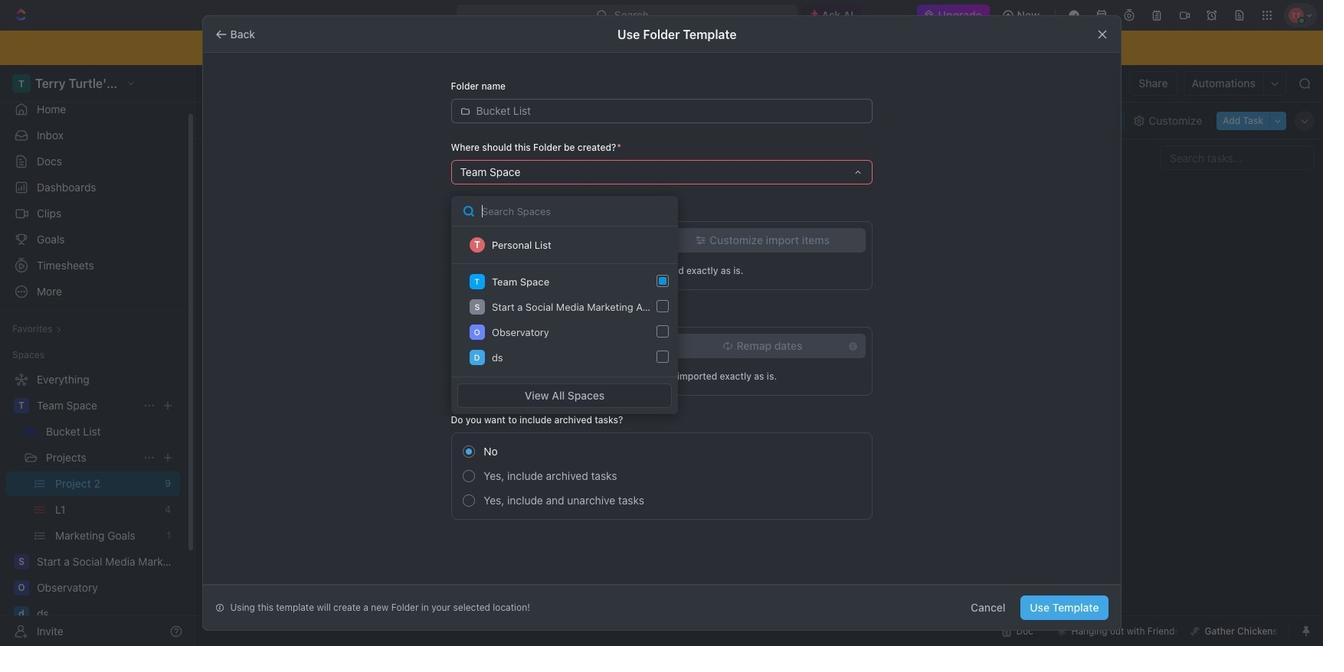 Task type: locate. For each thing, give the bounding box(es) containing it.
tree
[[6, 368, 180, 647]]

Search tasks... text field
[[1161, 146, 1314, 169]]

tree inside sidebar navigation
[[6, 368, 180, 647]]

group
[[458, 228, 865, 253], [458, 334, 865, 359]]

option group
[[462, 440, 865, 513]]

2 group from the top
[[458, 334, 865, 359]]

1 vertical spatial group
[[458, 334, 865, 359]]

0 vertical spatial group
[[458, 228, 865, 253]]



Task type: describe. For each thing, give the bounding box(es) containing it.
drumstick bite image
[[1191, 627, 1200, 636]]

Search Spaces text field
[[451, 196, 678, 227]]

Bucket List text field
[[476, 100, 863, 123]]

team space, , element
[[14, 398, 29, 414]]

1 group from the top
[[458, 228, 865, 253]]

sidebar navigation
[[0, 65, 195, 647]]



Task type: vqa. For each thing, say whether or not it's contained in the screenshot.
topmost Group
yes



